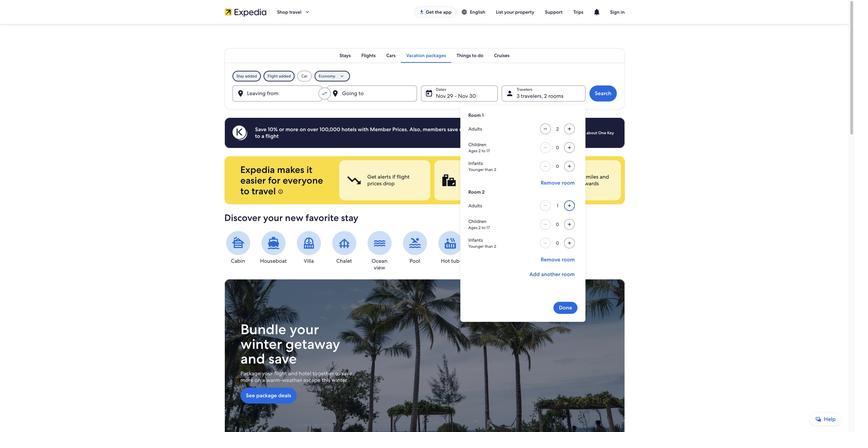 Task type: vqa. For each thing, say whether or not it's contained in the screenshot.
$0, Minimum, Price per night text field at the left bottom of the page
no



Task type: describe. For each thing, give the bounding box(es) containing it.
key inside learn about one key link
[[608, 130, 615, 136]]

expedia
[[241, 164, 275, 176]]

1 out of 3 element
[[339, 160, 431, 200]]

room for 2
[[562, 256, 575, 263]]

to inside tab list
[[473, 52, 477, 58]]

sign in button
[[605, 4, 631, 20]]

learn
[[576, 130, 586, 136]]

to inside bundle flight + hotel to save
[[514, 173, 519, 180]]

flight
[[268, 73, 278, 79]]

makes
[[277, 164, 305, 176]]

infants younger than 2 for 2
[[469, 237, 497, 249]]

drop
[[383, 180, 395, 187]]

infants for 2
[[469, 237, 483, 243]]

vacation
[[407, 52, 425, 58]]

travel inside expedia makes it easier for everyone to travel
[[252, 185, 276, 197]]

expedia logo image
[[225, 7, 267, 17]]

1
[[482, 112, 484, 118]]

chalet button
[[331, 231, 358, 265]]

support
[[546, 9, 563, 15]]

ocean view
[[372, 257, 388, 271]]

save inside bundle flight + hotel to save
[[463, 180, 473, 187]]

alerts
[[378, 173, 391, 180]]

houseboat
[[260, 257, 287, 265]]

-
[[455, 93, 457, 100]]

3 out of 3 element
[[530, 160, 621, 200]]

list
[[496, 9, 504, 15]]

rooms
[[549, 93, 564, 100]]

getaway
[[286, 335, 340, 353]]

bundle for your
[[241, 320, 286, 339]]

added for stay added
[[245, 73, 257, 79]]

over
[[308, 126, 319, 133]]

search button
[[590, 85, 617, 102]]

3 travelers, 2 rooms button
[[502, 85, 586, 102]]

adults for 2
[[469, 203, 483, 209]]

room for 1
[[562, 179, 575, 186]]

economy button
[[315, 71, 350, 81]]

save
[[255, 126, 267, 133]]

discover your new favorite stay
[[225, 212, 359, 224]]

do
[[478, 52, 484, 58]]

your for bundle
[[290, 320, 319, 339]]

add another room button
[[527, 269, 578, 281]]

xsmall image
[[278, 189, 284, 194]]

prices
[[368, 180, 382, 187]]

younger for 1
[[469, 167, 484, 172]]

1 horizontal spatial and
[[288, 370, 298, 377]]

tab list inside bundle your winter getaway and save main content
[[225, 48, 625, 63]]

property
[[516, 9, 535, 15]]

travelers,
[[521, 93, 543, 100]]

also,
[[410, 126, 422, 133]]

hotel inside bundle your winter getaway and save package your flight and hotel together to save more on a warm-weather escape this winter.
[[299, 370, 311, 377]]

3
[[517, 93, 520, 100]]

vacation packages link
[[401, 48, 452, 63]]

10%
[[268, 126, 278, 133]]

children ages 2 to 17 for 2
[[469, 218, 490, 230]]

cabin
[[231, 257, 245, 265]]

30
[[470, 93, 476, 100]]

view
[[374, 264, 386, 271]]

bundle for flight
[[463, 173, 480, 180]]

your for discover
[[264, 212, 283, 224]]

children for 1
[[469, 142, 487, 148]]

miles
[[586, 173, 599, 180]]

shop travel
[[277, 9, 302, 15]]

discover
[[225, 212, 261, 224]]

you
[[501, 126, 511, 133]]

learn about one key
[[576, 130, 615, 136]]

17 for room 1
[[487, 148, 490, 154]]

bundle flight + hotel to save
[[463, 173, 519, 187]]

things to do link
[[452, 48, 489, 63]]

hot
[[441, 257, 450, 265]]

hotel inside "save 10% or more on over 100,000 hotels with member prices. also, members save up to 30% when you add a hotel to a flight"
[[527, 126, 539, 133]]

another
[[542, 271, 561, 278]]

hotels
[[342, 126, 357, 133]]

villa
[[304, 257, 314, 265]]

trailing image
[[304, 9, 310, 15]]

houseboat button
[[260, 231, 287, 265]]

ocean view button
[[366, 231, 394, 271]]

together
[[313, 370, 334, 377]]

2 out of 3 element
[[435, 160, 526, 200]]

children ages 2 to 17 for 1
[[469, 142, 490, 154]]

see package deals
[[246, 392, 291, 399]]

save right this
[[342, 370, 352, 377]]

expedia makes it easier for everyone to travel
[[241, 164, 323, 197]]

tub
[[452, 257, 460, 265]]

remove room for 2
[[541, 256, 575, 263]]

0 vertical spatial one
[[599, 130, 607, 136]]

more inside "save 10% or more on over 100,000 hotels with member prices. also, members save up to 30% when you add a hotel to a flight"
[[286, 126, 299, 133]]

add
[[530, 271, 540, 278]]

economy
[[319, 73, 336, 79]]

done button
[[554, 302, 578, 314]]

search
[[595, 90, 612, 97]]

new
[[285, 212, 304, 224]]

3 travelers, 2 rooms
[[517, 93, 564, 100]]

package
[[241, 370, 261, 377]]

more inside bundle your winter getaway and save package your flight and hotel together to save more on a warm-weather escape this winter.
[[241, 377, 253, 384]]

up
[[460, 126, 466, 133]]

save 10% or more on over 100,000 hotels with member prices. also, members save up to 30% when you add a hotel to a flight
[[255, 126, 539, 140]]

and inside earn airline miles and one key rewards
[[600, 173, 609, 180]]

learn about one key link
[[573, 128, 617, 138]]

see package deals link
[[241, 388, 297, 404]]

app
[[444, 9, 452, 15]]

hot tub
[[441, 257, 460, 265]]

if
[[393, 173, 396, 180]]

favorite
[[306, 212, 339, 224]]

ages for room 1
[[469, 148, 478, 154]]

with
[[358, 126, 369, 133]]

bundle your winter getaway and save main content
[[0, 24, 850, 432]]

things
[[457, 52, 471, 58]]

your for list
[[505, 9, 515, 15]]

or
[[279, 126, 284, 133]]

children for 2
[[469, 218, 487, 224]]

flight added
[[268, 73, 291, 79]]

key inside earn airline miles and one key rewards
[[570, 180, 579, 187]]

english button
[[456, 6, 491, 18]]

for
[[268, 174, 281, 186]]

winter.
[[332, 377, 348, 384]]

communication center icon image
[[593, 8, 601, 16]]



Task type: locate. For each thing, give the bounding box(es) containing it.
get left alerts
[[368, 173, 377, 180]]

0 vertical spatial more
[[286, 126, 299, 133]]

your
[[505, 9, 515, 15], [264, 212, 283, 224], [290, 320, 319, 339], [262, 370, 273, 377]]

1 vertical spatial key
[[570, 180, 579, 187]]

2 nov from the left
[[459, 93, 469, 100]]

everyone
[[283, 174, 323, 186]]

stay
[[237, 73, 244, 79]]

shop travel button
[[272, 4, 316, 20]]

to inside expedia makes it easier for everyone to travel
[[241, 185, 250, 197]]

save left up
[[448, 126, 459, 133]]

younger for 2
[[469, 244, 484, 249]]

2 vertical spatial hotel
[[299, 370, 311, 377]]

a left 10%
[[262, 133, 265, 140]]

easier
[[241, 174, 266, 186]]

cruises link
[[489, 48, 515, 63]]

in
[[621, 9, 625, 15]]

0 vertical spatial adults
[[469, 126, 483, 132]]

one
[[599, 130, 607, 136], [558, 180, 569, 187]]

1 vertical spatial bundle
[[241, 320, 286, 339]]

infants for 1
[[469, 160, 483, 166]]

17
[[487, 148, 490, 154], [487, 225, 490, 230]]

1 children from the top
[[469, 142, 487, 148]]

nov left the 29
[[436, 93, 446, 100]]

2 younger from the top
[[469, 244, 484, 249]]

villa button
[[295, 231, 323, 265]]

added for flight added
[[279, 73, 291, 79]]

list your property link
[[491, 6, 540, 18]]

cars
[[387, 52, 396, 58]]

get inside get alerts if flight prices drop
[[368, 173, 377, 180]]

2 added from the left
[[279, 73, 291, 79]]

flight right if
[[397, 173, 410, 180]]

0 horizontal spatial hotel
[[299, 370, 311, 377]]

bundle inside bundle flight + hotel to save
[[463, 173, 480, 180]]

tab list containing stays
[[225, 48, 625, 63]]

0 vertical spatial on
[[300, 126, 306, 133]]

0 vertical spatial remove
[[541, 179, 561, 186]]

get the app link
[[415, 7, 456, 17]]

infants younger than 2 up bundle flight + hotel to save
[[469, 160, 497, 172]]

see
[[246, 392, 255, 399]]

2 17 from the top
[[487, 225, 490, 230]]

0 horizontal spatial travel
[[252, 185, 276, 197]]

more right the or
[[286, 126, 299, 133]]

one right about
[[599, 130, 607, 136]]

0 vertical spatial get
[[426, 9, 434, 15]]

about
[[587, 130, 598, 136]]

1 remove from the top
[[541, 179, 561, 186]]

added right the stay
[[245, 73, 257, 79]]

0 horizontal spatial nov
[[436, 93, 446, 100]]

and right miles
[[600, 173, 609, 180]]

2 children ages 2 to 17 from the top
[[469, 218, 490, 230]]

hotel right add
[[527, 126, 539, 133]]

tab list
[[225, 48, 625, 63]]

trips
[[574, 9, 584, 15]]

stay
[[341, 212, 359, 224]]

bundle inside bundle your winter getaway and save package your flight and hotel together to save more on a warm-weather escape this winter.
[[241, 320, 286, 339]]

cabin button
[[225, 231, 252, 265]]

a inside bundle your winter getaway and save package your flight and hotel together to save more on a warm-weather escape this winter.
[[262, 377, 265, 384]]

2 inside dropdown button
[[545, 93, 548, 100]]

the
[[435, 9, 443, 15]]

1 horizontal spatial bundle
[[463, 173, 480, 180]]

remove room for 1
[[541, 179, 575, 186]]

remove
[[541, 179, 561, 186], [541, 256, 561, 263]]

1 vertical spatial children ages 2 to 17
[[469, 218, 490, 230]]

hotel left together
[[299, 370, 311, 377]]

1 vertical spatial than
[[485, 244, 494, 249]]

and right warm-
[[288, 370, 298, 377]]

2 vertical spatial and
[[288, 370, 298, 377]]

adults down "room 2" on the right top of page
[[469, 203, 483, 209]]

2 ages from the top
[[469, 225, 478, 230]]

shop
[[277, 9, 289, 15]]

1 vertical spatial room
[[562, 256, 575, 263]]

get for get alerts if flight prices drop
[[368, 173, 377, 180]]

cars link
[[381, 48, 401, 63]]

hotel right +
[[500, 173, 512, 180]]

1 vertical spatial 17
[[487, 225, 490, 230]]

0 vertical spatial room
[[562, 179, 575, 186]]

earn
[[558, 173, 569, 180]]

+
[[495, 173, 499, 180]]

more up see
[[241, 377, 253, 384]]

0 vertical spatial than
[[485, 167, 494, 172]]

1 ages from the top
[[469, 148, 478, 154]]

29
[[448, 93, 454, 100]]

2 infants younger than 2 from the top
[[469, 237, 497, 249]]

pool
[[410, 257, 421, 265]]

remove room left rewards
[[541, 179, 575, 186]]

0 vertical spatial ages
[[469, 148, 478, 154]]

1 vertical spatial get
[[368, 173, 377, 180]]

flight left +
[[481, 173, 494, 180]]

cruises
[[495, 52, 510, 58]]

save inside "save 10% or more on over 100,000 hotels with member prices. also, members save up to 30% when you add a hotel to a flight"
[[448, 126, 459, 133]]

remove room button up add another room
[[539, 254, 578, 266]]

earn airline miles and one key rewards
[[558, 173, 609, 187]]

room inside button
[[562, 271, 575, 278]]

on inside bundle your winter getaway and save package your flight and hotel together to save more on a warm-weather escape this winter.
[[255, 377, 261, 384]]

flights link
[[356, 48, 381, 63]]

a right add
[[523, 126, 525, 133]]

0 vertical spatial travel
[[290, 9, 302, 15]]

0 vertical spatial 17
[[487, 148, 490, 154]]

hotel inside bundle flight + hotel to save
[[500, 173, 512, 180]]

1 vertical spatial travel
[[252, 185, 276, 197]]

key right 'earn'
[[570, 180, 579, 187]]

get for get the app
[[426, 9, 434, 15]]

get the app
[[426, 9, 452, 15]]

and up package on the left of page
[[241, 350, 265, 368]]

children ages 2 to 17 down '30%'
[[469, 142, 490, 154]]

remove left airline
[[541, 179, 561, 186]]

add
[[512, 126, 521, 133]]

one inside earn airline miles and one key rewards
[[558, 180, 569, 187]]

bundle
[[463, 173, 480, 180], [241, 320, 286, 339]]

1 vertical spatial adults
[[469, 203, 483, 209]]

2 than from the top
[[485, 244, 494, 249]]

swap origin and destination values image
[[322, 91, 328, 97]]

1 vertical spatial remove room
[[541, 256, 575, 263]]

1 infants younger than 2 from the top
[[469, 160, 497, 172]]

and
[[600, 173, 609, 180], [241, 350, 265, 368], [288, 370, 298, 377]]

infants up bundle flight + hotel to save
[[469, 160, 483, 166]]

1 adults from the top
[[469, 126, 483, 132]]

2 remove room button from the top
[[539, 254, 578, 266]]

0 vertical spatial bundle
[[463, 173, 480, 180]]

1 vertical spatial children
[[469, 218, 487, 224]]

0 vertical spatial remove room button
[[539, 177, 578, 189]]

0 horizontal spatial added
[[245, 73, 257, 79]]

2 room from the top
[[562, 256, 575, 263]]

0 horizontal spatial get
[[368, 173, 377, 180]]

0 horizontal spatial more
[[241, 377, 253, 384]]

flight inside "save 10% or more on over 100,000 hotels with member prices. also, members save up to 30% when you add a hotel to a flight"
[[266, 133, 279, 140]]

1 horizontal spatial more
[[286, 126, 299, 133]]

2
[[545, 93, 548, 100], [479, 148, 481, 154], [495, 167, 497, 172], [482, 189, 485, 195], [479, 225, 481, 230], [495, 244, 497, 249]]

0 horizontal spatial and
[[241, 350, 265, 368]]

get
[[426, 9, 434, 15], [368, 173, 377, 180]]

member
[[370, 126, 392, 133]]

ages for room 2
[[469, 225, 478, 230]]

children ages 2 to 17
[[469, 142, 490, 154], [469, 218, 490, 230]]

a left warm-
[[262, 377, 265, 384]]

stays link
[[335, 48, 356, 63]]

1 nov from the left
[[436, 93, 446, 100]]

0 vertical spatial younger
[[469, 167, 484, 172]]

flight left the or
[[266, 133, 279, 140]]

get right download the app button icon
[[426, 9, 434, 15]]

remove room up add another room
[[541, 256, 575, 263]]

room for room 1
[[469, 112, 481, 118]]

1 added from the left
[[245, 73, 257, 79]]

room left rewards
[[562, 179, 575, 186]]

0 vertical spatial infants younger than 2
[[469, 160, 497, 172]]

1 remove room from the top
[[541, 179, 575, 186]]

list your property
[[496, 9, 535, 15]]

1 children ages 2 to 17 from the top
[[469, 142, 490, 154]]

save
[[448, 126, 459, 133], [463, 180, 473, 187], [269, 350, 297, 368], [342, 370, 352, 377]]

room left 1 on the right of the page
[[469, 112, 481, 118]]

1 than from the top
[[485, 167, 494, 172]]

remove room button left rewards
[[539, 177, 578, 189]]

1 room from the top
[[469, 112, 481, 118]]

done
[[560, 304, 573, 311]]

packages
[[426, 52, 446, 58]]

support link
[[540, 6, 569, 18]]

children
[[469, 142, 487, 148], [469, 218, 487, 224]]

0 horizontal spatial on
[[255, 377, 261, 384]]

17 for room 2
[[487, 225, 490, 230]]

remove room button for room 1
[[539, 177, 578, 189]]

one left airline
[[558, 180, 569, 187]]

nov
[[436, 93, 446, 100], [459, 93, 469, 100]]

1 remove room button from the top
[[539, 177, 578, 189]]

0 vertical spatial children ages 2 to 17
[[469, 142, 490, 154]]

1 vertical spatial more
[[241, 377, 253, 384]]

pool button
[[402, 231, 429, 265]]

1 horizontal spatial added
[[279, 73, 291, 79]]

0 vertical spatial and
[[600, 173, 609, 180]]

it
[[307, 164, 313, 176]]

2 vertical spatial room
[[562, 271, 575, 278]]

0 vertical spatial room
[[469, 112, 481, 118]]

0 vertical spatial children
[[469, 142, 487, 148]]

travel
[[290, 9, 302, 15], [252, 185, 276, 197]]

infants younger than 2 right "hot tub" button
[[469, 237, 497, 249]]

get alerts if flight prices drop
[[368, 173, 410, 187]]

1 vertical spatial ages
[[469, 225, 478, 230]]

1 horizontal spatial get
[[426, 9, 434, 15]]

0 vertical spatial remove room
[[541, 179, 575, 186]]

remove room button for room 2
[[539, 254, 578, 266]]

to inside bundle your winter getaway and save package your flight and hotel together to save more on a warm-weather escape this winter.
[[335, 370, 340, 377]]

travel left xsmall image
[[252, 185, 276, 197]]

room for room 2
[[469, 189, 481, 195]]

remove for room 2
[[541, 256, 561, 263]]

save up warm-
[[269, 350, 297, 368]]

add another room
[[530, 271, 575, 278]]

2 infants from the top
[[469, 237, 483, 243]]

flight up deals
[[274, 370, 287, 377]]

1 vertical spatial one
[[558, 180, 569, 187]]

2 remove from the top
[[541, 256, 561, 263]]

1 horizontal spatial hotel
[[500, 173, 512, 180]]

a
[[523, 126, 525, 133], [262, 133, 265, 140], [262, 377, 265, 384]]

2 adults from the top
[[469, 203, 483, 209]]

2 remove room from the top
[[541, 256, 575, 263]]

infants younger than 2 for 1
[[469, 160, 497, 172]]

travel sale activities deals image
[[225, 279, 625, 432]]

key right about
[[608, 130, 615, 136]]

room down bundle flight + hotel to save
[[469, 189, 481, 195]]

remove for room 1
[[541, 179, 561, 186]]

flight inside get alerts if flight prices drop
[[397, 173, 410, 180]]

chalet
[[337, 257, 352, 265]]

travel left the trailing image on the left top of page
[[290, 9, 302, 15]]

small image
[[462, 9, 468, 15]]

1 infants from the top
[[469, 160, 483, 166]]

2 horizontal spatial and
[[600, 173, 609, 180]]

members
[[423, 126, 446, 133]]

flight inside bundle flight + hotel to save
[[481, 173, 494, 180]]

1 room from the top
[[562, 179, 575, 186]]

0 horizontal spatial one
[[558, 180, 569, 187]]

room 1
[[469, 112, 484, 118]]

1 horizontal spatial key
[[608, 130, 615, 136]]

airline
[[570, 173, 585, 180]]

1 17 from the top
[[487, 148, 490, 154]]

remove room button
[[539, 177, 578, 189], [539, 254, 578, 266]]

2 children from the top
[[469, 218, 487, 224]]

to
[[473, 52, 477, 58], [468, 126, 473, 133], [255, 133, 260, 140], [482, 148, 486, 154], [514, 173, 519, 180], [241, 185, 250, 197], [482, 225, 486, 230], [335, 370, 340, 377]]

deals
[[278, 392, 291, 399]]

1 vertical spatial remove
[[541, 256, 561, 263]]

2 horizontal spatial hotel
[[527, 126, 539, 133]]

added right flight
[[279, 73, 291, 79]]

on left warm-
[[255, 377, 261, 384]]

children down '30%'
[[469, 142, 487, 148]]

infants
[[469, 160, 483, 166], [469, 237, 483, 243]]

weather
[[282, 377, 302, 384]]

room
[[469, 112, 481, 118], [469, 189, 481, 195]]

100,000
[[320, 126, 341, 133]]

children down "room 2" on the right top of page
[[469, 218, 487, 224]]

flight inside bundle your winter getaway and save package your flight and hotel together to save more on a warm-weather escape this winter.
[[274, 370, 287, 377]]

1 horizontal spatial travel
[[290, 9, 302, 15]]

nov right the -
[[459, 93, 469, 100]]

0 vertical spatial hotel
[[527, 126, 539, 133]]

than for 1
[[485, 167, 494, 172]]

2 room from the top
[[469, 189, 481, 195]]

when
[[486, 126, 500, 133]]

younger up bundle flight + hotel to save
[[469, 167, 484, 172]]

1 vertical spatial infants
[[469, 237, 483, 243]]

3 room from the top
[[562, 271, 575, 278]]

0 horizontal spatial bundle
[[241, 320, 286, 339]]

sign in
[[611, 9, 625, 15]]

download the app button image
[[420, 9, 425, 15]]

save up "room 2" on the right top of page
[[463, 180, 473, 187]]

infants right "hot tub" button
[[469, 237, 483, 243]]

0 horizontal spatial key
[[570, 180, 579, 187]]

on left over
[[300, 126, 306, 133]]

this
[[322, 377, 331, 384]]

1 vertical spatial room
[[469, 189, 481, 195]]

ocean
[[372, 257, 388, 265]]

adults right up
[[469, 126, 483, 132]]

1 vertical spatial remove room button
[[539, 254, 578, 266]]

room up add another room
[[562, 256, 575, 263]]

room right another
[[562, 271, 575, 278]]

0 vertical spatial infants
[[469, 160, 483, 166]]

1 vertical spatial and
[[241, 350, 265, 368]]

1 vertical spatial infants younger than 2
[[469, 237, 497, 249]]

remove up another
[[541, 256, 561, 263]]

0 vertical spatial key
[[608, 130, 615, 136]]

flights
[[362, 52, 376, 58]]

nov 29 - nov 30
[[436, 93, 476, 100]]

1 vertical spatial younger
[[469, 244, 484, 249]]

1 horizontal spatial nov
[[459, 93, 469, 100]]

children ages 2 to 17 down "room 2" on the right top of page
[[469, 218, 490, 230]]

1 vertical spatial on
[[255, 377, 261, 384]]

younger right "hot tub" button
[[469, 244, 484, 249]]

1 horizontal spatial on
[[300, 126, 306, 133]]

adults for 1
[[469, 126, 483, 132]]

vacation packages
[[407, 52, 446, 58]]

1 horizontal spatial one
[[599, 130, 607, 136]]

on inside "save 10% or more on over 100,000 hotels with member prices. also, members save up to 30% when you add a hotel to a flight"
[[300, 126, 306, 133]]

than for 2
[[485, 244, 494, 249]]

1 younger from the top
[[469, 167, 484, 172]]

things to do
[[457, 52, 484, 58]]

1 vertical spatial hotel
[[500, 173, 512, 180]]

travel inside dropdown button
[[290, 9, 302, 15]]



